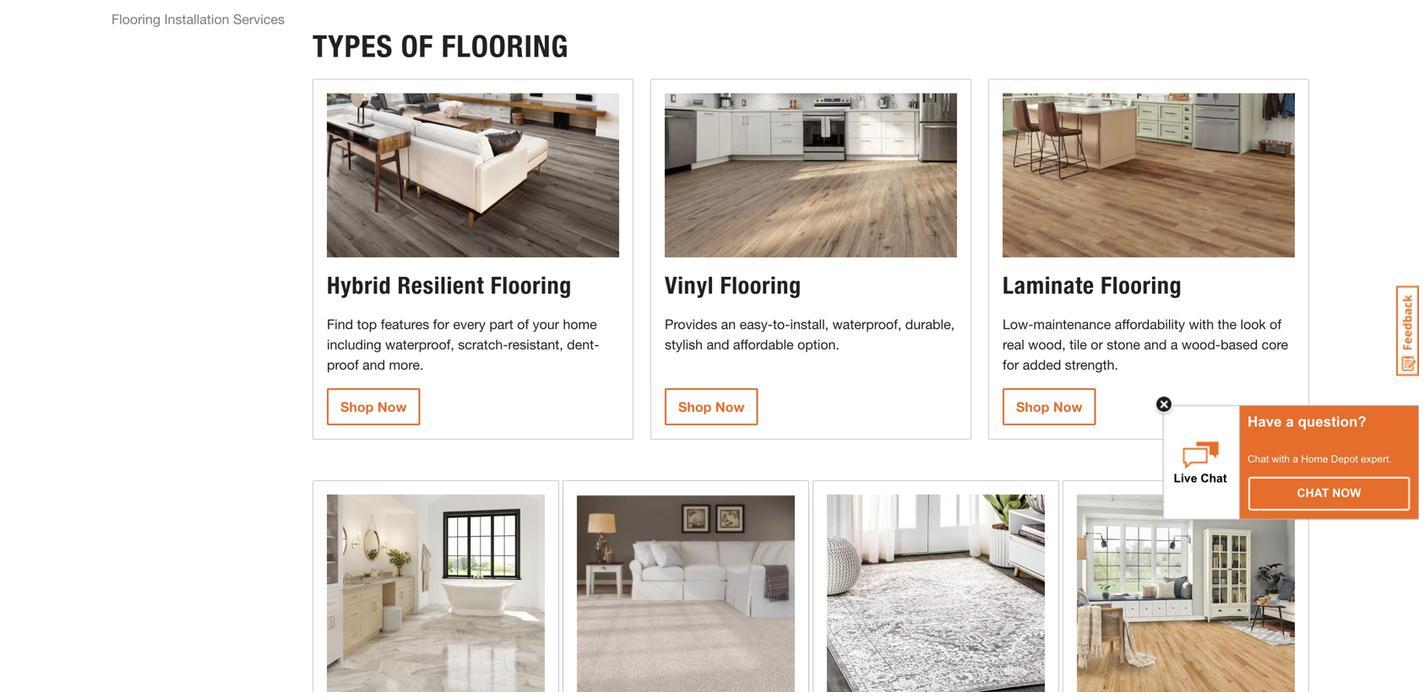 Task type: locate. For each thing, give the bounding box(es) containing it.
and down an
[[707, 337, 729, 353]]

0 vertical spatial waterproof,
[[832, 316, 902, 333]]

a
[[1171, 337, 1178, 353], [1286, 414, 1294, 430], [1293, 454, 1298, 465]]

shop now link
[[327, 389, 420, 426], [665, 389, 758, 426], [1003, 389, 1096, 426]]

1 horizontal spatial shop
[[678, 399, 712, 415]]

3 shop from the left
[[1016, 399, 1049, 415]]

2 now from the left
[[715, 399, 745, 415]]

now down strength.
[[1053, 399, 1083, 415]]

2 horizontal spatial shop now link
[[1003, 389, 1096, 426]]

or
[[1091, 337, 1103, 353]]

and inside the provides an easy-to-install, waterproof, durable, stylish and affordable option.
[[707, 337, 729, 353]]

0 horizontal spatial shop now link
[[327, 389, 420, 426]]

a right have
[[1286, 414, 1294, 430]]

2 horizontal spatial of
[[1270, 316, 1282, 333]]

shop now link down proof
[[327, 389, 420, 426]]

flooring
[[112, 11, 161, 27], [442, 28, 569, 65], [491, 272, 572, 300], [720, 272, 801, 300], [1101, 272, 1182, 300]]

laminate
[[1003, 272, 1094, 300]]

2 horizontal spatial and
[[1144, 337, 1167, 353]]

0 vertical spatial a
[[1171, 337, 1178, 353]]

for down the "real"
[[1003, 357, 1019, 373]]

2 shop now link from the left
[[665, 389, 758, 426]]

of right part
[[517, 316, 529, 333]]

for left every
[[433, 316, 449, 333]]

waterproof, up more. on the bottom left
[[385, 337, 454, 353]]

0 horizontal spatial and
[[362, 357, 385, 373]]

2 vertical spatial a
[[1293, 454, 1298, 465]]

1 vertical spatial with
[[1272, 454, 1290, 465]]

now for hybrid
[[377, 399, 407, 415]]

shop now down proof
[[340, 399, 407, 415]]

to-
[[773, 316, 790, 333]]

0 vertical spatial with
[[1189, 316, 1214, 333]]

waterproof, up option.
[[832, 316, 902, 333]]

affordability
[[1115, 316, 1185, 333]]

shop
[[340, 399, 374, 415], [678, 399, 712, 415], [1016, 399, 1049, 415]]

a left wood-
[[1171, 337, 1178, 353]]

wood,
[[1028, 337, 1066, 353]]

waterproof, inside find top features for every part of your home including waterproof, scratch-resistant, dent- proof and more.
[[385, 337, 454, 353]]

shop now link for hybrid
[[327, 389, 420, 426]]

wood-
[[1182, 337, 1221, 353]]

for inside low-maintenance affordability with the look of real wood, tile or stone and a wood-based core for added strength.
[[1003, 357, 1019, 373]]

of
[[401, 28, 434, 65], [517, 316, 529, 333], [1270, 316, 1282, 333]]

shop now
[[340, 399, 407, 415], [678, 399, 745, 415], [1016, 399, 1083, 415]]

and down including
[[362, 357, 385, 373]]

scratch-
[[458, 337, 508, 353]]

and inside find top features for every part of your home including waterproof, scratch-resistant, dent- proof and more.
[[362, 357, 385, 373]]

and down affordability
[[1144, 337, 1167, 353]]

1 shop from the left
[[340, 399, 374, 415]]

of for laminate
[[1270, 316, 1282, 333]]

shop now link down added
[[1003, 389, 1096, 426]]

hybrid
[[327, 272, 391, 300]]

waterproof, inside the provides an easy-to-install, waterproof, durable, stylish and affordable option.
[[832, 316, 902, 333]]

proof
[[327, 357, 359, 373]]

and
[[707, 337, 729, 353], [1144, 337, 1167, 353], [362, 357, 385, 373]]

0 horizontal spatial waterproof,
[[385, 337, 454, 353]]

option.
[[797, 337, 840, 353]]

low-maintenance affordability with the look of real wood, tile or stone and a wood-based core for added strength.
[[1003, 316, 1288, 373]]

strength.
[[1065, 357, 1118, 373]]

1 horizontal spatial now
[[715, 399, 745, 415]]

services
[[233, 11, 285, 27]]

now
[[377, 399, 407, 415], [715, 399, 745, 415], [1053, 399, 1083, 415]]

1 shop now from the left
[[340, 399, 407, 415]]

0 horizontal spatial for
[[433, 316, 449, 333]]

shop for vinyl
[[678, 399, 712, 415]]

resistant,
[[508, 337, 563, 353]]

with right chat
[[1272, 454, 1290, 465]]

1 vertical spatial waterproof,
[[385, 337, 454, 353]]

shop now down stylish
[[678, 399, 745, 415]]

image for     hybrid resilient flooring image
[[327, 93, 619, 258]]

3 shop now from the left
[[1016, 399, 1083, 415]]

shop now down added
[[1016, 399, 1083, 415]]

1 horizontal spatial shop now link
[[665, 389, 758, 426]]

of up core
[[1270, 316, 1282, 333]]

a left the home at the right bottom of page
[[1293, 454, 1298, 465]]

0 horizontal spatial now
[[377, 399, 407, 415]]

2 shop now from the left
[[678, 399, 745, 415]]

provides
[[665, 316, 717, 333]]

flooring installation services link
[[112, 9, 285, 29]]

shop now link down stylish
[[665, 389, 758, 426]]

shop now for hybrid
[[340, 399, 407, 415]]

image for rugs image
[[827, 495, 1045, 693]]

0 horizontal spatial with
[[1189, 316, 1214, 333]]

shop down added
[[1016, 399, 1049, 415]]

your
[[533, 316, 559, 333]]

1 vertical spatial a
[[1286, 414, 1294, 430]]

3 now from the left
[[1053, 399, 1083, 415]]

easy-
[[740, 316, 773, 333]]

question?
[[1298, 414, 1367, 430]]

shop down proof
[[340, 399, 374, 415]]

image for tile image
[[327, 495, 545, 693]]

core
[[1262, 337, 1288, 353]]

every
[[453, 316, 486, 333]]

feedback link image
[[1396, 286, 1419, 377]]

shop down stylish
[[678, 399, 712, 415]]

1 horizontal spatial shop now
[[678, 399, 745, 415]]

shop now for vinyl
[[678, 399, 745, 415]]

2 shop from the left
[[678, 399, 712, 415]]

waterproof,
[[832, 316, 902, 333], [385, 337, 454, 353]]

0 vertical spatial for
[[433, 316, 449, 333]]

for
[[433, 316, 449, 333], [1003, 357, 1019, 373]]

find top features for every part of your home including waterproof, scratch-resistant, dent- proof and more.
[[327, 316, 599, 373]]

2 horizontal spatial now
[[1053, 399, 1083, 415]]

top
[[357, 316, 377, 333]]

with up wood-
[[1189, 316, 1214, 333]]

types of flooring
[[313, 28, 569, 65]]

3 shop now link from the left
[[1003, 389, 1096, 426]]

image for carpet image
[[577, 495, 795, 693]]

now down affordable
[[715, 399, 745, 415]]

0 horizontal spatial shop now
[[340, 399, 407, 415]]

1 horizontal spatial for
[[1003, 357, 1019, 373]]

shop now link for laminate
[[1003, 389, 1096, 426]]

for inside find top features for every part of your home including waterproof, scratch-resistant, dent- proof and more.
[[433, 316, 449, 333]]

with inside low-maintenance affordability with the look of real wood, tile or stone and a wood-based core for added strength.
[[1189, 316, 1214, 333]]

of inside low-maintenance affordability with the look of real wood, tile or stone and a wood-based core for added strength.
[[1270, 316, 1282, 333]]

with
[[1189, 316, 1214, 333], [1272, 454, 1290, 465]]

now for laminate
[[1053, 399, 1083, 415]]

of right types
[[401, 28, 434, 65]]

1 horizontal spatial of
[[517, 316, 529, 333]]

2 horizontal spatial shop now
[[1016, 399, 1083, 415]]

home
[[563, 316, 597, 333]]

1 vertical spatial for
[[1003, 357, 1019, 373]]

2 horizontal spatial shop
[[1016, 399, 1049, 415]]

low-
[[1003, 316, 1033, 333]]

have a question?
[[1248, 414, 1367, 430]]

of inside find top features for every part of your home including waterproof, scratch-resistant, dent- proof and more.
[[517, 316, 529, 333]]

1 horizontal spatial and
[[707, 337, 729, 353]]

1 now from the left
[[377, 399, 407, 415]]

1 shop now link from the left
[[327, 389, 420, 426]]

1 horizontal spatial waterproof,
[[832, 316, 902, 333]]

0 horizontal spatial shop
[[340, 399, 374, 415]]

now down more. on the bottom left
[[377, 399, 407, 415]]



Task type: vqa. For each thing, say whether or not it's contained in the screenshot.
Drains in the "link"
no



Task type: describe. For each thing, give the bounding box(es) containing it.
added
[[1023, 357, 1061, 373]]

now
[[1332, 487, 1361, 500]]

home
[[1301, 454, 1328, 465]]

laminate flooring
[[1003, 272, 1182, 300]]

0 horizontal spatial of
[[401, 28, 434, 65]]

expert.
[[1361, 454, 1392, 465]]

tile
[[1069, 337, 1087, 353]]

including
[[327, 337, 381, 353]]

real
[[1003, 337, 1024, 353]]

resilient
[[398, 272, 484, 300]]

and inside low-maintenance affordability with the look of real wood, tile or stone and a wood-based core for added strength.
[[1144, 337, 1167, 353]]

more.
[[389, 357, 424, 373]]

provides an easy-to-install, waterproof, durable, stylish and affordable option.
[[665, 316, 955, 353]]

find
[[327, 316, 353, 333]]

hybrid resilient flooring
[[327, 272, 572, 300]]

chat
[[1248, 454, 1269, 465]]

of for hybrid
[[517, 316, 529, 333]]

image for     laminate flooring image
[[1003, 93, 1295, 258]]

the
[[1218, 316, 1237, 333]]

vinyl flooring
[[665, 272, 801, 300]]

part
[[489, 316, 513, 333]]

chat
[[1297, 487, 1329, 500]]

shop for hybrid
[[340, 399, 374, 415]]

image for     vinyl flooring image
[[665, 93, 957, 258]]

now for vinyl
[[715, 399, 745, 415]]

affordable
[[733, 337, 794, 353]]

types
[[313, 28, 393, 65]]

shop now for laminate
[[1016, 399, 1083, 415]]

vinyl
[[665, 272, 714, 300]]

an
[[721, 316, 736, 333]]

have
[[1248, 414, 1282, 430]]

a inside low-maintenance affordability with the look of real wood, tile or stone and a wood-based core for added strength.
[[1171, 337, 1178, 353]]

maintenance
[[1033, 316, 1111, 333]]

1 horizontal spatial with
[[1272, 454, 1290, 465]]

chat now link
[[1249, 478, 1409, 510]]

chat now
[[1297, 487, 1361, 500]]

dent-
[[567, 337, 599, 353]]

depot
[[1331, 454, 1358, 465]]

installation
[[164, 11, 229, 27]]

look
[[1240, 316, 1266, 333]]

chat with a home depot expert.
[[1248, 454, 1392, 465]]

stone
[[1107, 337, 1140, 353]]

image for hardwood flooring image
[[1077, 495, 1295, 693]]

stylish
[[665, 337, 703, 353]]

shop now link for vinyl
[[665, 389, 758, 426]]

flooring installation services
[[112, 11, 285, 27]]

durable,
[[905, 316, 955, 333]]

shop for laminate
[[1016, 399, 1049, 415]]

features
[[381, 316, 429, 333]]

install,
[[790, 316, 829, 333]]

based
[[1221, 337, 1258, 353]]



